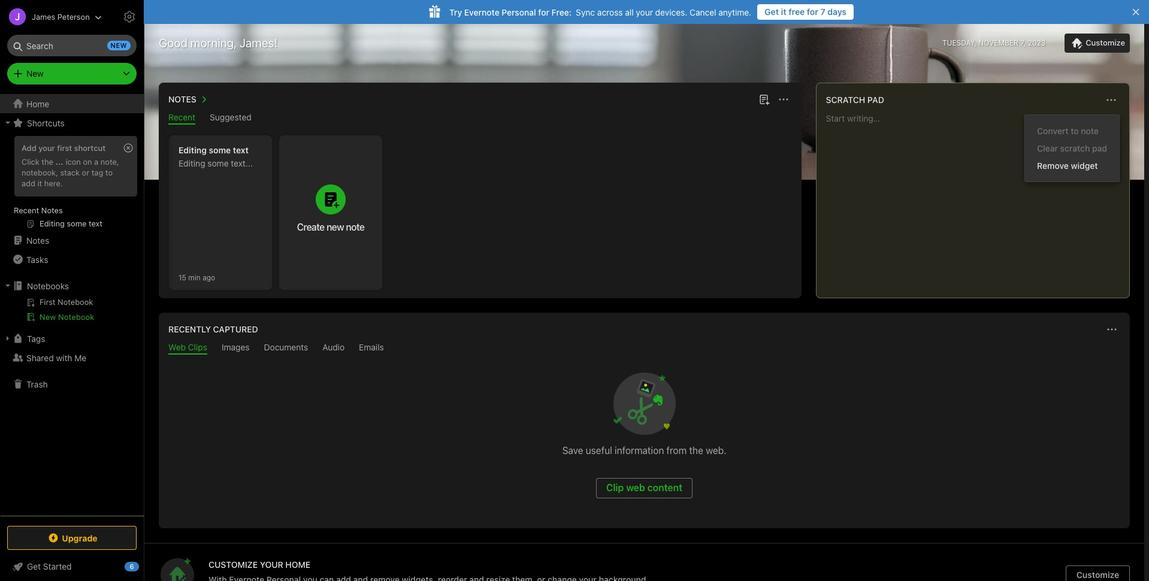 Task type: vqa. For each thing, say whether or not it's contained in the screenshot.
the rightmost "IT"
yes



Task type: describe. For each thing, give the bounding box(es) containing it.
suggested tab
[[210, 112, 252, 125]]

pad
[[868, 95, 884, 105]]

recently captured button
[[166, 322, 258, 337]]

home
[[26, 99, 49, 109]]

group inside tree
[[0, 132, 143, 235]]

recently captured
[[168, 324, 258, 334]]

scratch
[[826, 95, 865, 105]]

documents tab
[[264, 342, 308, 355]]

customize
[[209, 560, 258, 570]]

add your first shortcut
[[22, 143, 106, 153]]

first
[[57, 143, 72, 153]]

evernote
[[464, 7, 500, 17]]

shortcuts
[[27, 118, 65, 128]]

note,
[[101, 157, 119, 167]]

shared with me link
[[0, 348, 143, 367]]

icon
[[66, 157, 81, 167]]

add
[[22, 178, 35, 188]]

upgrade button
[[7, 526, 137, 550]]

for for 7
[[807, 7, 819, 17]]

tags button
[[0, 329, 143, 348]]

more actions field for scratch pad
[[1103, 92, 1120, 108]]

scratch
[[1060, 143, 1090, 153]]

7,
[[1021, 38, 1026, 47]]

clear scratch pad link
[[1025, 140, 1119, 157]]

1 vertical spatial customize button
[[1066, 566, 1130, 581]]

the inside "group"
[[42, 157, 53, 167]]

15
[[179, 273, 186, 282]]

recent tab
[[168, 112, 195, 125]]

notebooks link
[[0, 276, 143, 295]]

widget
[[1071, 161, 1098, 171]]

it inside the get it free for 7 days button
[[781, 7, 787, 17]]

new inside button
[[327, 222, 344, 232]]

it inside icon on a note, notebook, stack or tag to add it here.
[[37, 178, 42, 188]]

or
[[82, 168, 89, 177]]

all
[[625, 7, 634, 17]]

recently
[[168, 324, 211, 334]]

free:
[[552, 7, 572, 17]]

0 vertical spatial customize
[[1086, 38, 1125, 47]]

notebooks
[[27, 281, 69, 291]]

tree containing home
[[0, 94, 144, 515]]

Start writing… text field
[[826, 113, 1129, 288]]

free
[[789, 7, 805, 17]]

to inside dropdown list menu
[[1071, 126, 1079, 136]]

audio
[[323, 342, 345, 352]]

convert to note link
[[1025, 122, 1119, 140]]

notebook,
[[22, 168, 58, 177]]

1 horizontal spatial more actions image
[[1104, 93, 1119, 107]]

upgrade
[[62, 533, 98, 543]]

audio tab
[[323, 342, 345, 355]]

personal
[[502, 7, 536, 17]]

scratch pad button
[[824, 93, 884, 107]]

convert
[[1037, 126, 1069, 136]]

clips
[[188, 342, 207, 352]]

useful
[[586, 445, 612, 456]]

tasks
[[26, 254, 48, 265]]

cancel
[[690, 7, 716, 17]]

tab list for recently captured
[[161, 342, 1128, 355]]

try evernote personal for free: sync across all your devices. cancel anytime.
[[449, 7, 752, 17]]

6
[[130, 563, 134, 570]]

1 vertical spatial some
[[208, 158, 229, 168]]

create new note
[[297, 222, 365, 232]]

shared
[[26, 353, 54, 363]]

from
[[667, 445, 687, 456]]

web clips tab panel
[[159, 355, 1130, 529]]

web
[[626, 482, 645, 493]]

notes inside button
[[168, 94, 196, 104]]

november
[[979, 38, 1019, 47]]

save
[[562, 445, 583, 456]]

for for free:
[[538, 7, 549, 17]]

text...
[[231, 158, 253, 168]]

1 vertical spatial customize
[[1077, 570, 1119, 580]]

create new note button
[[279, 135, 382, 290]]

your inside "group"
[[38, 143, 55, 153]]

emails tab
[[359, 342, 384, 355]]

settings image
[[122, 10, 137, 24]]

remove widget link
[[1025, 157, 1119, 174]]

across
[[597, 7, 623, 17]]

stack
[[60, 168, 80, 177]]

images tab
[[222, 342, 250, 355]]

add
[[22, 143, 36, 153]]

information
[[615, 445, 664, 456]]

web clips
[[168, 342, 207, 352]]

more actions field for recently captured
[[1104, 321, 1121, 338]]

2 vertical spatial notes
[[26, 235, 49, 245]]

remove widget
[[1037, 161, 1098, 171]]

suggested
[[210, 112, 252, 122]]

home
[[285, 560, 310, 570]]

james!
[[240, 36, 277, 50]]

note for create new note
[[346, 222, 365, 232]]

clip web content
[[606, 482, 683, 493]]

images
[[222, 342, 250, 352]]

trash link
[[0, 375, 143, 394]]

new for new notebook
[[40, 312, 56, 322]]



Task type: locate. For each thing, give the bounding box(es) containing it.
2023
[[1028, 38, 1046, 47]]

note right create
[[346, 222, 365, 232]]

note inside button
[[346, 222, 365, 232]]

1 vertical spatial tab list
[[161, 342, 1128, 355]]

0 horizontal spatial recent
[[14, 206, 39, 215]]

1 horizontal spatial for
[[807, 7, 819, 17]]

1 horizontal spatial it
[[781, 7, 787, 17]]

clear scratch pad
[[1037, 143, 1107, 153]]

me
[[74, 353, 86, 363]]

0 horizontal spatial your
[[38, 143, 55, 153]]

your right 'all'
[[636, 7, 653, 17]]

1 tab list from the top
[[161, 112, 799, 125]]

0 horizontal spatial new
[[111, 41, 127, 49]]

new up home
[[26, 68, 44, 78]]

new inside popup button
[[26, 68, 44, 78]]

new
[[26, 68, 44, 78], [40, 312, 56, 322]]

new search field
[[16, 35, 131, 56]]

text
[[233, 145, 249, 155]]

get it free for 7 days button
[[758, 4, 854, 20]]

scratch pad
[[826, 95, 884, 105]]

dropdown list menu
[[1025, 122, 1119, 174]]

tag
[[92, 168, 103, 177]]

notes up tasks
[[26, 235, 49, 245]]

try
[[449, 7, 462, 17]]

new inside search field
[[111, 41, 127, 49]]

with
[[56, 353, 72, 363]]

group
[[0, 132, 143, 235]]

emails
[[359, 342, 384, 352]]

new up tags
[[40, 312, 56, 322]]

sync
[[576, 7, 595, 17]]

get left started
[[27, 561, 41, 572]]

0 vertical spatial your
[[636, 7, 653, 17]]

15 min ago
[[179, 273, 215, 282]]

1 horizontal spatial get
[[765, 7, 779, 17]]

new notebook group
[[0, 295, 143, 329]]

2 tab list from the top
[[161, 342, 1128, 355]]

it down 'notebook,'
[[37, 178, 42, 188]]

1 horizontal spatial your
[[636, 7, 653, 17]]

editing
[[179, 145, 207, 155], [179, 158, 205, 168]]

trash
[[26, 379, 48, 389]]

0 vertical spatial customize button
[[1065, 34, 1130, 53]]

the right from
[[689, 445, 703, 456]]

your up click the ...
[[38, 143, 55, 153]]

tree
[[0, 94, 144, 515]]

new right create
[[327, 222, 344, 232]]

new down settings icon
[[111, 41, 127, 49]]

pad
[[1092, 143, 1107, 153]]

notes up recent tab
[[168, 94, 196, 104]]

1 editing from the top
[[179, 145, 207, 155]]

new notebook button
[[0, 310, 143, 324]]

0 horizontal spatial for
[[538, 7, 549, 17]]

note for convert to note
[[1081, 126, 1099, 136]]

clear
[[1037, 143, 1058, 153]]

tab list for notes
[[161, 112, 799, 125]]

devices.
[[655, 7, 687, 17]]

good
[[159, 36, 188, 50]]

note up pad on the right of the page
[[1081, 126, 1099, 136]]

new for new
[[26, 68, 44, 78]]

notes inside "group"
[[41, 206, 63, 215]]

tab list containing recent
[[161, 112, 799, 125]]

ago
[[203, 273, 215, 282]]

click to collapse image
[[139, 559, 148, 573]]

here.
[[44, 178, 63, 188]]

get for get started
[[27, 561, 41, 572]]

1 for from the left
[[807, 7, 819, 17]]

save useful information from the web.
[[562, 445, 727, 456]]

clip
[[606, 482, 624, 493]]

recent for recent notes
[[14, 206, 39, 215]]

customize your home
[[209, 560, 310, 570]]

recent for recent
[[168, 112, 195, 122]]

editing some text editing some text...
[[179, 145, 253, 168]]

your
[[636, 7, 653, 17], [38, 143, 55, 153]]

0 vertical spatial tab list
[[161, 112, 799, 125]]

note inside dropdown list menu
[[1081, 126, 1099, 136]]

web clips tab
[[168, 342, 207, 355]]

group containing add your first shortcut
[[0, 132, 143, 235]]

web
[[168, 342, 186, 352]]

create
[[297, 222, 325, 232]]

tags
[[27, 333, 45, 344]]

notes link
[[0, 231, 143, 250]]

new inside button
[[40, 312, 56, 322]]

0 horizontal spatial more actions image
[[776, 92, 791, 107]]

started
[[43, 561, 72, 572]]

0 vertical spatial some
[[209, 145, 231, 155]]

for left "free:"
[[538, 7, 549, 17]]

7
[[821, 7, 826, 17]]

0 horizontal spatial the
[[42, 157, 53, 167]]

peterson
[[57, 12, 90, 21]]

notes
[[168, 94, 196, 104], [41, 206, 63, 215], [26, 235, 49, 245]]

1 horizontal spatial to
[[1071, 126, 1079, 136]]

customize button
[[1065, 34, 1130, 53], [1066, 566, 1130, 581]]

shortcuts button
[[0, 113, 143, 132]]

Search text field
[[16, 35, 128, 56]]

some
[[209, 145, 231, 155], [208, 158, 229, 168]]

min
[[188, 273, 201, 282]]

it left free in the right top of the page
[[781, 7, 787, 17]]

recent down add
[[14, 206, 39, 215]]

0 vertical spatial it
[[781, 7, 787, 17]]

0 vertical spatial note
[[1081, 126, 1099, 136]]

0 vertical spatial get
[[765, 7, 779, 17]]

the
[[42, 157, 53, 167], [689, 445, 703, 456]]

recent inside "group"
[[14, 206, 39, 215]]

1 vertical spatial to
[[105, 168, 113, 177]]

documents
[[264, 342, 308, 352]]

0 vertical spatial the
[[42, 157, 53, 167]]

tab list
[[161, 112, 799, 125], [161, 342, 1128, 355]]

clip web content button
[[596, 478, 693, 499]]

new notebook
[[40, 312, 94, 322]]

new
[[111, 41, 127, 49], [327, 222, 344, 232]]

1 horizontal spatial new
[[327, 222, 344, 232]]

shared with me
[[26, 353, 86, 363]]

recent inside tab list
[[168, 112, 195, 122]]

0 horizontal spatial get
[[27, 561, 41, 572]]

recent notes
[[14, 206, 63, 215]]

home link
[[0, 94, 144, 113]]

get for get it free for 7 days
[[765, 7, 779, 17]]

1 horizontal spatial the
[[689, 445, 703, 456]]

remove
[[1037, 161, 1069, 171]]

0 vertical spatial new
[[111, 41, 127, 49]]

anytime.
[[719, 7, 752, 17]]

expand notebooks image
[[3, 281, 13, 291]]

more actions image
[[1105, 322, 1119, 337]]

0 vertical spatial new
[[26, 68, 44, 78]]

1 horizontal spatial recent
[[168, 112, 195, 122]]

convert to note
[[1037, 126, 1099, 136]]

content
[[648, 482, 683, 493]]

to down "note,"
[[105, 168, 113, 177]]

0 vertical spatial to
[[1071, 126, 1079, 136]]

0 vertical spatial recent
[[168, 112, 195, 122]]

tuesday,
[[943, 38, 977, 47]]

more actions image
[[776, 92, 791, 107], [1104, 93, 1119, 107]]

morning,
[[190, 36, 237, 50]]

get it free for 7 days
[[765, 7, 847, 17]]

click the ...
[[22, 157, 63, 167]]

the left ...
[[42, 157, 53, 167]]

1 vertical spatial note
[[346, 222, 365, 232]]

1 vertical spatial get
[[27, 561, 41, 572]]

tasks button
[[0, 250, 143, 269]]

1 vertical spatial notes
[[41, 206, 63, 215]]

shortcut
[[74, 143, 106, 153]]

the inside tab panel
[[689, 445, 703, 456]]

1 vertical spatial it
[[37, 178, 42, 188]]

some left text
[[209, 145, 231, 155]]

recent tab panel
[[159, 125, 802, 298]]

customize
[[1086, 38, 1125, 47], [1077, 570, 1119, 580]]

note
[[1081, 126, 1099, 136], [346, 222, 365, 232]]

to inside icon on a note, notebook, stack or tag to add it here.
[[105, 168, 113, 177]]

tab list containing web clips
[[161, 342, 1128, 355]]

0 horizontal spatial note
[[346, 222, 365, 232]]

0 vertical spatial notes
[[168, 94, 196, 104]]

notes down here.
[[41, 206, 63, 215]]

1 vertical spatial recent
[[14, 206, 39, 215]]

for left 7
[[807, 7, 819, 17]]

More actions field
[[775, 91, 792, 108], [1103, 92, 1120, 108], [1104, 321, 1121, 338]]

Account field
[[0, 5, 102, 29]]

icon on a note, notebook, stack or tag to add it here.
[[22, 157, 119, 188]]

2 editing from the top
[[179, 158, 205, 168]]

for inside button
[[807, 7, 819, 17]]

captured
[[213, 324, 258, 334]]

Help and Learning task checklist field
[[0, 557, 144, 576]]

1 vertical spatial new
[[327, 222, 344, 232]]

expand tags image
[[3, 334, 13, 343]]

your
[[260, 560, 283, 570]]

1 vertical spatial your
[[38, 143, 55, 153]]

recent down notes button
[[168, 112, 195, 122]]

1 vertical spatial editing
[[179, 158, 205, 168]]

0 vertical spatial editing
[[179, 145, 207, 155]]

get left free in the right top of the page
[[765, 7, 779, 17]]

get inside button
[[765, 7, 779, 17]]

to up scratch
[[1071, 126, 1079, 136]]

get started
[[27, 561, 72, 572]]

a
[[94, 157, 98, 167]]

james
[[32, 12, 55, 21]]

...
[[55, 157, 63, 167]]

0 horizontal spatial it
[[37, 178, 42, 188]]

on
[[83, 157, 92, 167]]

days
[[828, 7, 847, 17]]

1 vertical spatial the
[[689, 445, 703, 456]]

some left text...
[[208, 158, 229, 168]]

1 horizontal spatial note
[[1081, 126, 1099, 136]]

1 vertical spatial new
[[40, 312, 56, 322]]

0 horizontal spatial to
[[105, 168, 113, 177]]

2 for from the left
[[538, 7, 549, 17]]

get inside help and learning task checklist field
[[27, 561, 41, 572]]



